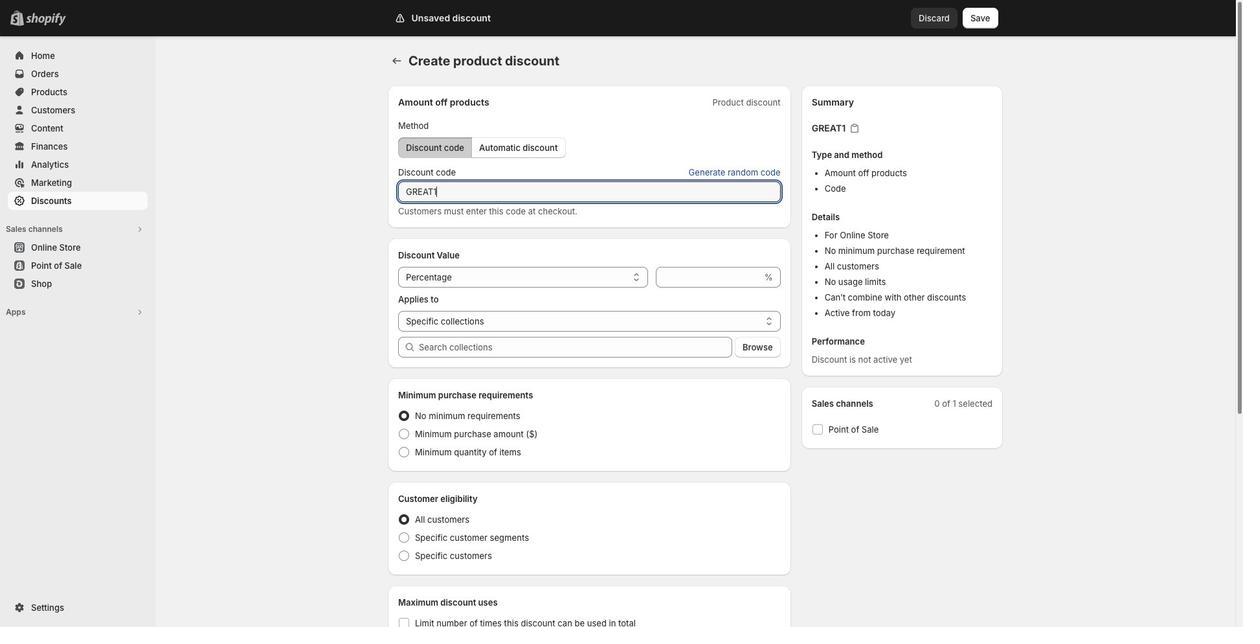 Task type: locate. For each thing, give the bounding box(es) containing it.
None text field
[[398, 181, 781, 202], [656, 267, 762, 288], [398, 181, 781, 202], [656, 267, 762, 288]]



Task type: vqa. For each thing, say whether or not it's contained in the screenshot.
'shopify' Image
yes



Task type: describe. For each thing, give the bounding box(es) containing it.
Search collections text field
[[419, 337, 733, 358]]

shopify image
[[26, 13, 66, 26]]



